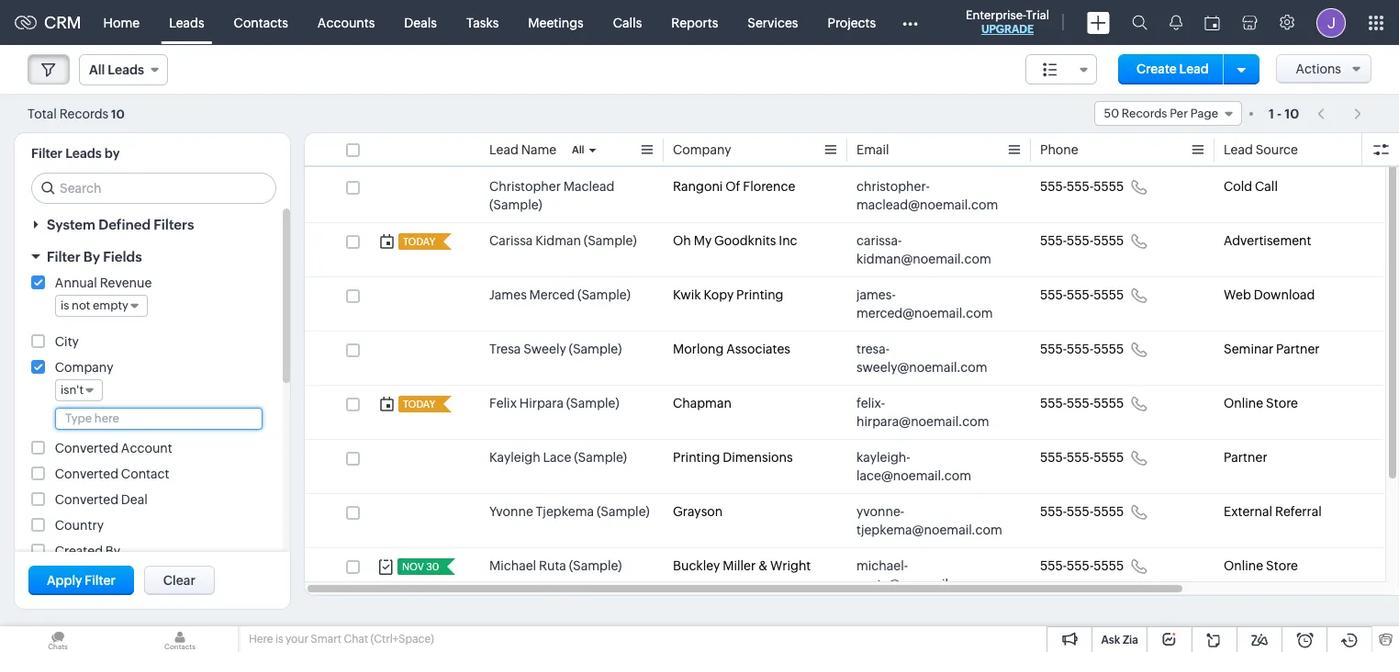 Task type: vqa. For each thing, say whether or not it's contained in the screenshot.
eighth 5555 from the bottom of the page
yes



Task type: describe. For each thing, give the bounding box(es) containing it.
filter by fields
[[47, 249, 142, 265]]

home
[[103, 15, 140, 30]]

email
[[857, 142, 890, 157]]

deals
[[404, 15, 437, 30]]

1 - 10
[[1269, 106, 1300, 121]]

michael
[[490, 558, 537, 573]]

555-555-5555 for michael- gruta@noemail.com
[[1041, 558, 1124, 573]]

apply
[[47, 573, 82, 588]]

signals element
[[1159, 0, 1194, 45]]

online store for michael- gruta@noemail.com
[[1224, 558, 1298, 573]]

ruta
[[539, 558, 567, 573]]

1
[[1269, 106, 1275, 121]]

james
[[490, 287, 527, 302]]

10 for 1 - 10
[[1285, 106, 1300, 121]]

is not empty field
[[55, 295, 148, 317]]

miller
[[723, 558, 756, 573]]

call
[[1255, 179, 1278, 194]]

apply filter button
[[28, 566, 134, 595]]

lead for lead source
[[1224, 142, 1254, 157]]

Type here text field
[[56, 409, 262, 429]]

lace@noemail.com
[[857, 468, 972, 483]]

today link for felix
[[399, 396, 437, 412]]

lead name
[[490, 142, 557, 157]]

profile element
[[1306, 0, 1357, 45]]

annual
[[55, 276, 97, 290]]

filter by fields button
[[15, 241, 290, 273]]

hirpara@noemail.com
[[857, 414, 990, 429]]

0 vertical spatial leads
[[169, 15, 204, 30]]

trial
[[1026, 8, 1050, 22]]

555-555-5555 for tresa- sweely@noemail.com
[[1041, 342, 1124, 356]]

555-555-5555 for james- merced@noemail.com
[[1041, 287, 1124, 302]]

cold call
[[1224, 179, 1278, 194]]

0 horizontal spatial company
[[55, 360, 113, 375]]

michael ruta (sample) link
[[490, 557, 622, 575]]

apply filter
[[47, 573, 116, 588]]

name
[[521, 142, 557, 157]]

5555 for carissa- kidman@noemail.com
[[1094, 233, 1124, 248]]

christopher
[[490, 179, 561, 194]]

per
[[1170, 107, 1188, 120]]

(sample) for michael ruta (sample)
[[569, 558, 622, 573]]

felix- hirpara@noemail.com link
[[857, 394, 1004, 431]]

reports
[[672, 15, 718, 30]]

store for felix- hirpara@noemail.com
[[1267, 396, 1298, 411]]

christopher- maclead@noemail.com
[[857, 179, 999, 212]]

accounts link
[[303, 0, 390, 45]]

james merced (sample)
[[490, 287, 631, 302]]

search element
[[1121, 0, 1159, 45]]

create lead
[[1137, 62, 1209, 76]]

cold
[[1224, 179, 1253, 194]]

-
[[1278, 106, 1282, 121]]

tresa-
[[857, 342, 890, 356]]

converted account
[[55, 441, 172, 456]]

1 vertical spatial is
[[275, 633, 283, 646]]

rangoni of florence
[[673, 179, 796, 194]]

sweely@noemail.com
[[857, 360, 988, 375]]

(ctrl+space)
[[371, 633, 434, 646]]

total records 10
[[28, 106, 125, 121]]

555-555-5555 for felix- hirpara@noemail.com
[[1041, 396, 1124, 411]]

christopher maclead (sample)
[[490, 179, 615, 212]]

maclead@noemail.com
[[857, 197, 999, 212]]

converted for converted contact
[[55, 467, 119, 481]]

today link for carissa
[[399, 233, 437, 250]]

1 horizontal spatial company
[[673, 142, 732, 157]]

records for 50
[[1122, 107, 1168, 120]]

1 horizontal spatial printing
[[737, 287, 784, 302]]

by for filter
[[83, 249, 100, 265]]

(sample) for carissa kidman (sample)
[[584, 233, 637, 248]]

james merced (sample) link
[[490, 286, 631, 304]]

ask
[[1102, 634, 1121, 647]]

crm
[[44, 13, 81, 32]]

your
[[286, 633, 309, 646]]

james- merced@noemail.com
[[857, 287, 993, 321]]

florence
[[743, 179, 796, 194]]

profile image
[[1317, 8, 1346, 37]]

felix
[[490, 396, 517, 411]]

converted deal
[[55, 492, 148, 507]]

records for total
[[59, 106, 109, 121]]

kayleigh- lace@noemail.com link
[[857, 448, 1004, 485]]

enterprise-
[[966, 8, 1026, 22]]

isn't field
[[55, 379, 103, 401]]

kidman
[[536, 233, 581, 248]]

filter inside button
[[85, 573, 116, 588]]

5555 for kayleigh- lace@noemail.com
[[1094, 450, 1124, 465]]

maclead
[[564, 179, 615, 194]]

of
[[726, 179, 741, 194]]

fields
[[103, 249, 142, 265]]

upgrade
[[982, 23, 1034, 36]]

(sample) for felix hirpara (sample)
[[566, 396, 620, 411]]

calendar image
[[1205, 15, 1221, 30]]

defined
[[99, 217, 151, 232]]

gruta@noemail.com
[[857, 577, 979, 591]]

0 vertical spatial partner
[[1277, 342, 1320, 356]]

555-555-5555 for kayleigh- lace@noemail.com
[[1041, 450, 1124, 465]]

morlong
[[673, 342, 724, 356]]

carissa
[[490, 233, 533, 248]]

carissa-
[[857, 233, 902, 248]]

seminar
[[1224, 342, 1274, 356]]

yvonne- tjepkema@noemail.com
[[857, 504, 1003, 537]]

leads link
[[154, 0, 219, 45]]

christopher- maclead@noemail.com link
[[857, 177, 1004, 214]]

tasks
[[466, 15, 499, 30]]

555-555-5555 for christopher- maclead@noemail.com
[[1041, 179, 1124, 194]]

tasks link
[[452, 0, 514, 45]]

5555 for michael- gruta@noemail.com
[[1094, 558, 1124, 573]]

50 Records Per Page field
[[1094, 101, 1243, 126]]

created
[[55, 544, 103, 558]]

555-555-5555 for yvonne- tjepkema@noemail.com
[[1041, 504, 1124, 519]]

sweely
[[524, 342, 566, 356]]

oh
[[673, 233, 691, 248]]

accounts
[[318, 15, 375, 30]]

create menu image
[[1087, 11, 1110, 34]]

printing dimensions
[[673, 450, 793, 465]]

here is your smart chat (ctrl+space)
[[249, 633, 434, 646]]

contacts link
[[219, 0, 303, 45]]

tresa- sweely@noemail.com link
[[857, 340, 1004, 377]]



Task type: locate. For each thing, give the bounding box(es) containing it.
navigation
[[1309, 100, 1372, 127]]

all for all
[[572, 144, 585, 155]]

web download
[[1224, 287, 1315, 302]]

(sample) right merced
[[578, 287, 631, 302]]

2 555-555-5555 from the top
[[1041, 233, 1124, 248]]

filter for filter by fields
[[47, 249, 80, 265]]

1 5555 from the top
[[1094, 179, 1124, 194]]

projects link
[[813, 0, 891, 45]]

filter down total
[[31, 146, 63, 161]]

create menu element
[[1076, 0, 1121, 45]]

1 vertical spatial online
[[1224, 558, 1264, 573]]

printing up grayson
[[673, 450, 720, 465]]

filter down the created by
[[85, 573, 116, 588]]

1 vertical spatial printing
[[673, 450, 720, 465]]

not
[[72, 298, 90, 312]]

2 today link from the top
[[399, 396, 437, 412]]

2 store from the top
[[1267, 558, 1298, 573]]

web
[[1224, 287, 1252, 302]]

all up total records 10 at the left of page
[[89, 62, 105, 77]]

account
[[121, 441, 172, 456]]

deals link
[[390, 0, 452, 45]]

5555 for christopher- maclead@noemail.com
[[1094, 179, 1124, 194]]

1 store from the top
[[1267, 396, 1298, 411]]

filter inside dropdown button
[[47, 249, 80, 265]]

1 vertical spatial partner
[[1224, 450, 1268, 465]]

3 555-555-5555 from the top
[[1041, 287, 1124, 302]]

by for created
[[105, 544, 120, 558]]

online down external
[[1224, 558, 1264, 573]]

kayleigh lace (sample)
[[490, 450, 627, 465]]

10 right -
[[1285, 106, 1300, 121]]

kwik kopy printing
[[673, 287, 784, 302]]

filter
[[31, 146, 63, 161], [47, 249, 80, 265], [85, 573, 116, 588]]

printing
[[737, 287, 784, 302], [673, 450, 720, 465]]

1 online store from the top
[[1224, 396, 1298, 411]]

(sample) for kayleigh lace (sample)
[[574, 450, 627, 465]]

(sample) for james merced (sample)
[[578, 287, 631, 302]]

1 horizontal spatial lead
[[1180, 62, 1209, 76]]

(sample) right sweely
[[569, 342, 622, 356]]

3 5555 from the top
[[1094, 287, 1124, 302]]

0 vertical spatial printing
[[737, 287, 784, 302]]

converted
[[55, 441, 119, 456], [55, 467, 119, 481], [55, 492, 119, 507]]

reports link
[[657, 0, 733, 45]]

10 for total records 10
[[111, 107, 125, 121]]

tresa sweely (sample)
[[490, 342, 622, 356]]

store for michael- gruta@noemail.com
[[1267, 558, 1298, 573]]

1 today from the top
[[403, 236, 435, 247]]

kwik
[[673, 287, 701, 302]]

today link
[[399, 233, 437, 250], [399, 396, 437, 412]]

contact
[[121, 467, 169, 481]]

(sample) for yvonne tjepkema (sample)
[[597, 504, 650, 519]]

2 online store from the top
[[1224, 558, 1298, 573]]

0 horizontal spatial leads
[[65, 146, 102, 161]]

all up maclead
[[572, 144, 585, 155]]

(sample) right tjepkema
[[597, 504, 650, 519]]

country
[[55, 518, 104, 533]]

1 vertical spatial converted
[[55, 467, 119, 481]]

records up filter leads by
[[59, 106, 109, 121]]

lace
[[543, 450, 572, 465]]

tjepkema@noemail.com
[[857, 523, 1003, 537]]

0 vertical spatial filter
[[31, 146, 63, 161]]

1 horizontal spatial partner
[[1277, 342, 1320, 356]]

(sample) inside the "carissa kidman (sample)" 'link'
[[584, 233, 637, 248]]

5555
[[1094, 179, 1124, 194], [1094, 233, 1124, 248], [1094, 287, 1124, 302], [1094, 342, 1124, 356], [1094, 396, 1124, 411], [1094, 450, 1124, 465], [1094, 504, 1124, 519], [1094, 558, 1124, 573]]

1 vertical spatial all
[[572, 144, 585, 155]]

0 vertical spatial all
[[89, 62, 105, 77]]

all
[[89, 62, 105, 77], [572, 144, 585, 155]]

1 horizontal spatial is
[[275, 633, 283, 646]]

1 horizontal spatial records
[[1122, 107, 1168, 120]]

online store down external referral in the right of the page
[[1224, 558, 1298, 573]]

filter up the annual
[[47, 249, 80, 265]]

records inside field
[[1122, 107, 1168, 120]]

download
[[1254, 287, 1315, 302]]

4 5555 from the top
[[1094, 342, 1124, 356]]

lead up cold
[[1224, 142, 1254, 157]]

deal
[[121, 492, 148, 507]]

create
[[1137, 62, 1177, 76]]

seminar partner
[[1224, 342, 1320, 356]]

0 vertical spatial today link
[[399, 233, 437, 250]]

company up isn't "field"
[[55, 360, 113, 375]]

1 horizontal spatial by
[[105, 544, 120, 558]]

1 vertical spatial store
[[1267, 558, 1298, 573]]

0 horizontal spatial lead
[[490, 142, 519, 157]]

leads for filter leads by
[[65, 146, 102, 161]]

zia
[[1123, 634, 1139, 647]]

michael- gruta@noemail.com
[[857, 558, 979, 591]]

leads left by at the top of the page
[[65, 146, 102, 161]]

(sample) inside kayleigh lace (sample) link
[[574, 450, 627, 465]]

nov 30
[[402, 561, 439, 572]]

8 5555 from the top
[[1094, 558, 1124, 573]]

(sample) right lace
[[574, 450, 627, 465]]

yvonne tjepkema (sample) link
[[490, 502, 650, 521]]

signals image
[[1170, 15, 1183, 30]]

printing right kopy
[[737, 287, 784, 302]]

2 converted from the top
[[55, 467, 119, 481]]

james-
[[857, 287, 896, 302]]

10 inside total records 10
[[111, 107, 125, 121]]

2 vertical spatial leads
[[65, 146, 102, 161]]

leads right home
[[169, 15, 204, 30]]

Other Modules field
[[891, 8, 930, 37]]

555-555-5555
[[1041, 179, 1124, 194], [1041, 233, 1124, 248], [1041, 287, 1124, 302], [1041, 342, 1124, 356], [1041, 396, 1124, 411], [1041, 450, 1124, 465], [1041, 504, 1124, 519], [1041, 558, 1124, 573]]

lead right create
[[1180, 62, 1209, 76]]

0 horizontal spatial by
[[83, 249, 100, 265]]

by inside dropdown button
[[83, 249, 100, 265]]

converted contact
[[55, 467, 169, 481]]

5555 for yvonne- tjepkema@noemail.com
[[1094, 504, 1124, 519]]

0 horizontal spatial partner
[[1224, 450, 1268, 465]]

store down "seminar partner"
[[1267, 396, 1298, 411]]

dimensions
[[723, 450, 793, 465]]

2 horizontal spatial leads
[[169, 15, 204, 30]]

source
[[1256, 142, 1299, 157]]

online store for felix- hirpara@noemail.com
[[1224, 396, 1298, 411]]

6 555-555-5555 from the top
[[1041, 450, 1124, 465]]

6 5555 from the top
[[1094, 450, 1124, 465]]

leads down home link
[[108, 62, 144, 77]]

(sample) right kidman
[[584, 233, 637, 248]]

(sample) inside "michael ruta (sample)" link
[[569, 558, 622, 573]]

by up annual revenue at top
[[83, 249, 100, 265]]

actions
[[1296, 62, 1342, 76]]

2 online from the top
[[1224, 558, 1264, 573]]

7 555-555-5555 from the top
[[1041, 504, 1124, 519]]

&
[[759, 558, 768, 573]]

(sample) inside felix hirpara (sample) link
[[566, 396, 620, 411]]

michael ruta (sample)
[[490, 558, 622, 573]]

0 vertical spatial online store
[[1224, 396, 1298, 411]]

yvonne tjepkema (sample)
[[490, 504, 650, 519]]

converted for converted deal
[[55, 492, 119, 507]]

external referral
[[1224, 504, 1322, 519]]

company
[[673, 142, 732, 157], [55, 360, 113, 375]]

1 horizontal spatial 10
[[1285, 106, 1300, 121]]

meetings link
[[514, 0, 599, 45]]

created by
[[55, 544, 120, 558]]

is left your at the bottom of page
[[275, 633, 283, 646]]

1 vertical spatial company
[[55, 360, 113, 375]]

(sample) inside christopher maclead (sample)
[[490, 197, 543, 212]]

leads for all leads
[[108, 62, 144, 77]]

tresa sweely (sample) link
[[490, 340, 622, 358]]

2 vertical spatial converted
[[55, 492, 119, 507]]

Search text field
[[32, 174, 276, 203]]

online for felix- hirpara@noemail.com
[[1224, 396, 1264, 411]]

0 vertical spatial by
[[83, 249, 100, 265]]

50
[[1104, 107, 1120, 120]]

1 vertical spatial today
[[403, 399, 435, 410]]

5555 for james- merced@noemail.com
[[1094, 287, 1124, 302]]

is left not
[[61, 298, 69, 312]]

10 up by at the top of the page
[[111, 107, 125, 121]]

1 vertical spatial today link
[[399, 396, 437, 412]]

row group containing christopher maclead (sample)
[[305, 169, 1400, 652]]

0 vertical spatial store
[[1267, 396, 1298, 411]]

0 horizontal spatial records
[[59, 106, 109, 121]]

converted up converted contact
[[55, 441, 119, 456]]

8 555-555-5555 from the top
[[1041, 558, 1124, 573]]

create lead button
[[1119, 54, 1228, 84]]

4 555-555-5555 from the top
[[1041, 342, 1124, 356]]

filter for filter leads by
[[31, 146, 63, 161]]

2 horizontal spatial lead
[[1224, 142, 1254, 157]]

lead inside 'button'
[[1180, 62, 1209, 76]]

online
[[1224, 396, 1264, 411], [1224, 558, 1264, 573]]

chats image
[[0, 626, 116, 652]]

all for all leads
[[89, 62, 105, 77]]

chat
[[344, 633, 368, 646]]

5555 for felix- hirpara@noemail.com
[[1094, 396, 1124, 411]]

1 vertical spatial filter
[[47, 249, 80, 265]]

here
[[249, 633, 273, 646]]

calls link
[[599, 0, 657, 45]]

size image
[[1043, 62, 1058, 78]]

1 vertical spatial by
[[105, 544, 120, 558]]

0 horizontal spatial is
[[61, 298, 69, 312]]

(sample) down christopher
[[490, 197, 543, 212]]

lead left name
[[490, 142, 519, 157]]

lead for lead name
[[490, 142, 519, 157]]

2 vertical spatial filter
[[85, 573, 116, 588]]

services
[[748, 15, 799, 30]]

(sample) right hirpara
[[566, 396, 620, 411]]

1 horizontal spatial all
[[572, 144, 585, 155]]

2 today from the top
[[403, 399, 435, 410]]

partner right seminar on the right bottom
[[1277, 342, 1320, 356]]

enterprise-trial upgrade
[[966, 8, 1050, 36]]

3 converted from the top
[[55, 492, 119, 507]]

empty
[[93, 298, 128, 312]]

1 vertical spatial online store
[[1224, 558, 1298, 573]]

1 online from the top
[[1224, 396, 1264, 411]]

online store
[[1224, 396, 1298, 411], [1224, 558, 1298, 573]]

nov 30 link
[[398, 558, 441, 575]]

tresa
[[490, 342, 521, 356]]

michael- gruta@noemail.com link
[[857, 557, 1004, 593]]

my
[[694, 233, 712, 248]]

kopy
[[704, 287, 734, 302]]

0 vertical spatial converted
[[55, 441, 119, 456]]

company up rangoni
[[673, 142, 732, 157]]

0 horizontal spatial all
[[89, 62, 105, 77]]

search image
[[1132, 15, 1148, 30]]

records
[[59, 106, 109, 121], [1122, 107, 1168, 120]]

All Leads field
[[79, 54, 168, 85]]

1 converted from the top
[[55, 441, 119, 456]]

2 5555 from the top
[[1094, 233, 1124, 248]]

0 vertical spatial online
[[1224, 396, 1264, 411]]

store down external referral in the right of the page
[[1267, 558, 1298, 573]]

by right the created
[[105, 544, 120, 558]]

contacts
[[234, 15, 288, 30]]

0 vertical spatial is
[[61, 298, 69, 312]]

1 horizontal spatial leads
[[108, 62, 144, 77]]

5555 for tresa- sweely@noemail.com
[[1094, 342, 1124, 356]]

merced@noemail.com
[[857, 306, 993, 321]]

1 vertical spatial leads
[[108, 62, 144, 77]]

0 vertical spatial today
[[403, 236, 435, 247]]

(sample) inside james merced (sample) link
[[578, 287, 631, 302]]

(sample) right ruta
[[569, 558, 622, 573]]

converted up 'converted deal'
[[55, 467, 119, 481]]

yvonne
[[490, 504, 533, 519]]

system
[[47, 217, 95, 232]]

(sample) for tresa sweely (sample)
[[569, 342, 622, 356]]

5 555-555-5555 from the top
[[1041, 396, 1124, 411]]

5 5555 from the top
[[1094, 396, 1124, 411]]

None field
[[1026, 54, 1098, 84]]

online down seminar on the right bottom
[[1224, 396, 1264, 411]]

yvonne- tjepkema@noemail.com link
[[857, 502, 1004, 539]]

1 555-555-5555 from the top
[[1041, 179, 1124, 194]]

row group
[[305, 169, 1400, 652]]

converted for converted account
[[55, 441, 119, 456]]

hirpara
[[520, 396, 564, 411]]

records right 50
[[1122, 107, 1168, 120]]

leads inside field
[[108, 62, 144, 77]]

1 today link from the top
[[399, 233, 437, 250]]

online store down "seminar partner"
[[1224, 396, 1298, 411]]

(sample) for christopher maclead (sample)
[[490, 197, 543, 212]]

all leads
[[89, 62, 144, 77]]

all inside field
[[89, 62, 105, 77]]

advertisement
[[1224, 233, 1312, 248]]

page
[[1191, 107, 1219, 120]]

total
[[28, 106, 57, 121]]

lead source
[[1224, 142, 1299, 157]]

online for michael- gruta@noemail.com
[[1224, 558, 1264, 573]]

converted up country
[[55, 492, 119, 507]]

555-555-5555 for carissa- kidman@noemail.com
[[1041, 233, 1124, 248]]

associates
[[727, 342, 791, 356]]

is inside is not empty field
[[61, 298, 69, 312]]

(sample) inside the tresa sweely (sample) link
[[569, 342, 622, 356]]

grayson
[[673, 504, 723, 519]]

0 horizontal spatial printing
[[673, 450, 720, 465]]

kayleigh-
[[857, 450, 911, 465]]

buckley
[[673, 558, 720, 573]]

contacts image
[[122, 626, 238, 652]]

0 horizontal spatial 10
[[111, 107, 125, 121]]

7 5555 from the top
[[1094, 504, 1124, 519]]

today for carissa kidman (sample)
[[403, 236, 435, 247]]

today for felix hirpara (sample)
[[403, 399, 435, 410]]

kidman@noemail.com
[[857, 252, 992, 266]]

(sample) inside yvonne tjepkema (sample) link
[[597, 504, 650, 519]]

partner up external
[[1224, 450, 1268, 465]]

0 vertical spatial company
[[673, 142, 732, 157]]



